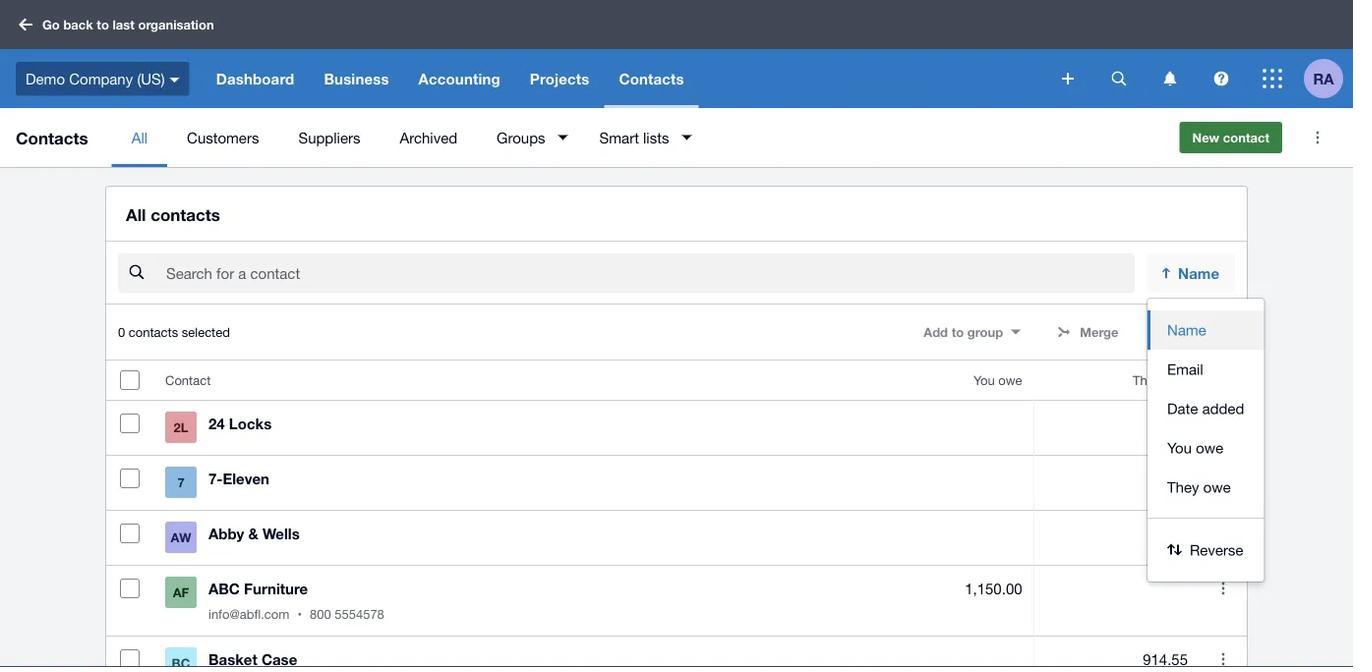 Task type: describe. For each thing, give the bounding box(es) containing it.
owe down the date added button
[[1196, 440, 1224, 457]]

add
[[924, 325, 948, 340]]

contact
[[1223, 130, 1270, 145]]

all button
[[112, 108, 167, 167]]

af
[[173, 585, 189, 601]]

they owe inside contact list table element
[[1133, 373, 1188, 388]]

eleven
[[223, 470, 269, 488]]

name button
[[1147, 254, 1235, 293]]

&
[[248, 525, 258, 543]]

group containing name
[[1148, 299, 1264, 582]]

all contacts
[[126, 205, 220, 224]]

reverse
[[1190, 542, 1243, 559]]

email button
[[1148, 350, 1264, 390]]

suppliers
[[298, 129, 360, 146]]

demo company (us)
[[26, 70, 165, 87]]

abc furniture info@abfl.com • 800 5554578
[[208, 580, 384, 622]]

add to group
[[924, 325, 1003, 340]]

demo
[[26, 70, 65, 87]]

reverse button
[[1148, 531, 1264, 571]]

menu containing all
[[112, 108, 1164, 167]]

contact list table element
[[106, 361, 1247, 668]]

group
[[967, 325, 1003, 340]]

2 horizontal spatial svg image
[[1164, 71, 1177, 86]]

ra
[[1313, 70, 1334, 88]]

ra button
[[1304, 49, 1353, 108]]

800
[[310, 607, 331, 622]]

you inside you owe button
[[1167, 440, 1192, 457]]

dashboard
[[216, 70, 294, 88]]

list box containing name
[[1148, 299, 1264, 519]]

0
[[118, 325, 125, 340]]

abby & wells
[[208, 525, 300, 543]]

name button
[[1148, 311, 1264, 350]]

new contact
[[1192, 130, 1270, 145]]

24 locks
[[208, 415, 272, 433]]

email
[[1167, 361, 1203, 378]]

accounting
[[419, 70, 500, 88]]

•
[[297, 607, 302, 622]]

furniture
[[244, 580, 308, 598]]

company
[[69, 70, 133, 87]]

owe up date
[[1164, 373, 1188, 388]]

all for all
[[131, 129, 148, 146]]

to inside add to group popup button
[[952, 325, 964, 340]]

new
[[1192, 130, 1220, 145]]

contacts inside popup button
[[619, 70, 684, 88]]

locks
[[229, 415, 272, 433]]

owe down you owe button
[[1203, 479, 1231, 496]]

groups
[[497, 129, 545, 146]]

1,150.00 link
[[965, 577, 1022, 601]]

smart
[[599, 129, 639, 146]]

last
[[113, 17, 135, 32]]

merge
[[1080, 325, 1119, 340]]

1,150.00
[[965, 580, 1022, 598]]

banner containing dashboard
[[0, 0, 1353, 108]]

archive button
[[1142, 317, 1235, 348]]

abby
[[208, 525, 244, 543]]

wells
[[263, 525, 300, 543]]

go back to last organisation link
[[12, 7, 226, 42]]

more row options image
[[1204, 570, 1243, 609]]

you owe inside contact list table element
[[974, 373, 1022, 388]]

accounting button
[[404, 49, 515, 108]]

groups button
[[477, 108, 580, 167]]

contacts for all
[[151, 205, 220, 224]]

7-eleven
[[208, 470, 269, 488]]



Task type: locate. For each thing, give the bounding box(es) containing it.
0 vertical spatial name
[[1178, 265, 1219, 282]]

0 horizontal spatial svg image
[[19, 18, 32, 31]]

dashboard link
[[201, 49, 309, 108]]

0 vertical spatial they
[[1133, 373, 1160, 388]]

name up the email
[[1167, 322, 1206, 339]]

new contact button
[[1180, 122, 1282, 153]]

0 contacts selected
[[118, 325, 230, 340]]

smart lists
[[599, 129, 669, 146]]

they owe
[[1133, 373, 1188, 388], [1167, 479, 1231, 496]]

go
[[42, 17, 60, 32]]

lists
[[643, 129, 669, 146]]

Search for a contact field
[[164, 255, 1135, 292]]

added
[[1202, 400, 1244, 418]]

date added button
[[1148, 390, 1264, 429]]

1 horizontal spatial to
[[952, 325, 964, 340]]

selected
[[182, 325, 230, 340]]

they owe inside they owe button
[[1167, 479, 1231, 496]]

all down (us)
[[131, 129, 148, 146]]

1 vertical spatial contacts
[[16, 128, 88, 148]]

archived
[[400, 129, 457, 146]]

contacts down demo
[[16, 128, 88, 148]]

contacts down customers button
[[151, 205, 220, 224]]

you owe down the date added button
[[1167, 440, 1224, 457]]

date added
[[1167, 400, 1244, 418]]

0 horizontal spatial they
[[1133, 373, 1160, 388]]

go back to last organisation
[[42, 17, 214, 32]]

0 vertical spatial all
[[131, 129, 148, 146]]

1 horizontal spatial svg image
[[170, 77, 180, 82]]

owe down group
[[998, 373, 1022, 388]]

they owe up date
[[1133, 373, 1188, 388]]

to left last
[[97, 17, 109, 32]]

0 vertical spatial they owe
[[1133, 373, 1188, 388]]

customers
[[187, 129, 259, 146]]

5554578
[[335, 607, 384, 622]]

contact
[[165, 373, 211, 388]]

contacts
[[151, 205, 220, 224], [129, 325, 178, 340]]

more row options image
[[1204, 640, 1243, 668]]

svg image inside go back to last organisation "link"
[[19, 18, 32, 31]]

abc
[[208, 580, 240, 598]]

you
[[974, 373, 995, 388], [1167, 440, 1192, 457]]

name inside popup button
[[1178, 265, 1219, 282]]

business button
[[309, 49, 404, 108]]

you down date
[[1167, 440, 1192, 457]]

group
[[1148, 299, 1264, 582]]

navigation
[[201, 49, 1048, 108]]

0 vertical spatial you
[[974, 373, 995, 388]]

you owe button
[[1148, 429, 1264, 468]]

1 horizontal spatial contacts
[[619, 70, 684, 88]]

7-
[[208, 470, 223, 488]]

0 horizontal spatial you
[[974, 373, 995, 388]]

navigation containing dashboard
[[201, 49, 1048, 108]]

organisation
[[138, 17, 214, 32]]

0 horizontal spatial to
[[97, 17, 109, 32]]

svg image inside demo company (us) popup button
[[170, 77, 180, 82]]

you owe inside button
[[1167, 440, 1224, 457]]

you owe
[[974, 373, 1022, 388], [1167, 440, 1224, 457]]

they inside button
[[1167, 479, 1199, 496]]

contacts button
[[604, 49, 699, 108]]

1 vertical spatial you
[[1167, 440, 1192, 457]]

they inside contact list table element
[[1133, 373, 1160, 388]]

2l
[[174, 420, 188, 435]]

archived button
[[380, 108, 477, 167]]

business
[[324, 70, 389, 88]]

1 horizontal spatial you
[[1167, 440, 1192, 457]]

menu
[[112, 108, 1164, 167]]

name
[[1178, 265, 1219, 282], [1167, 322, 1206, 339]]

info@abfl.com
[[208, 607, 290, 622]]

contacts right 0
[[129, 325, 178, 340]]

all for all contacts
[[126, 205, 146, 224]]

date
[[1167, 400, 1198, 418]]

navigation inside banner
[[201, 49, 1048, 108]]

0 vertical spatial you owe
[[974, 373, 1022, 388]]

name up name button in the right of the page
[[1178, 265, 1219, 282]]

contacts up lists in the left of the page
[[619, 70, 684, 88]]

merge button
[[1045, 317, 1130, 348]]

projects button
[[515, 49, 604, 108]]

1 vertical spatial all
[[126, 205, 146, 224]]

(us)
[[137, 70, 165, 87]]

0 vertical spatial to
[[97, 17, 109, 32]]

to
[[97, 17, 109, 32], [952, 325, 964, 340]]

they down you owe button
[[1167, 479, 1199, 496]]

projects
[[530, 70, 589, 88]]

to inside go back to last organisation "link"
[[97, 17, 109, 32]]

1 vertical spatial name
[[1167, 322, 1206, 339]]

they left the email
[[1133, 373, 1160, 388]]

all down all button
[[126, 205, 146, 224]]

0 horizontal spatial you owe
[[974, 373, 1022, 388]]

you owe down group
[[974, 373, 1022, 388]]

archive
[[1178, 325, 1223, 340]]

contacts
[[619, 70, 684, 88], [16, 128, 88, 148]]

actions menu image
[[1298, 118, 1337, 157]]

svg image
[[19, 18, 32, 31], [1164, 71, 1177, 86], [170, 77, 180, 82]]

svg image
[[1263, 69, 1282, 89], [1112, 71, 1126, 86], [1214, 71, 1229, 86], [1062, 73, 1074, 85]]

aw
[[171, 530, 191, 546]]

1 vertical spatial you owe
[[1167, 440, 1224, 457]]

7
[[177, 475, 185, 490]]

0 horizontal spatial contacts
[[16, 128, 88, 148]]

smart lists button
[[580, 108, 704, 167]]

all inside button
[[131, 129, 148, 146]]

owe
[[998, 373, 1022, 388], [1164, 373, 1188, 388], [1196, 440, 1224, 457], [1203, 479, 1231, 496]]

1 vertical spatial contacts
[[129, 325, 178, 340]]

you down group
[[974, 373, 995, 388]]

they
[[1133, 373, 1160, 388], [1167, 479, 1199, 496]]

list box
[[1148, 299, 1264, 519]]

all
[[131, 129, 148, 146], [126, 205, 146, 224]]

customers button
[[167, 108, 279, 167]]

1 vertical spatial they
[[1167, 479, 1199, 496]]

back
[[63, 17, 93, 32]]

contacts for 0
[[129, 325, 178, 340]]

1 horizontal spatial they
[[1167, 479, 1199, 496]]

1 vertical spatial to
[[952, 325, 964, 340]]

1 vertical spatial they owe
[[1167, 479, 1231, 496]]

to right add in the right of the page
[[952, 325, 964, 340]]

you inside contact list table element
[[974, 373, 995, 388]]

24
[[208, 415, 225, 433]]

0 vertical spatial contacts
[[619, 70, 684, 88]]

they owe button
[[1148, 468, 1264, 508]]

demo company (us) button
[[0, 49, 201, 108]]

add to group button
[[912, 317, 1033, 348]]

suppliers button
[[279, 108, 380, 167]]

banner
[[0, 0, 1353, 108]]

0 vertical spatial contacts
[[151, 205, 220, 224]]

they owe down you owe button
[[1167, 479, 1231, 496]]

name inside button
[[1167, 322, 1206, 339]]

1 horizontal spatial you owe
[[1167, 440, 1224, 457]]



Task type: vqa. For each thing, say whether or not it's contained in the screenshot.


